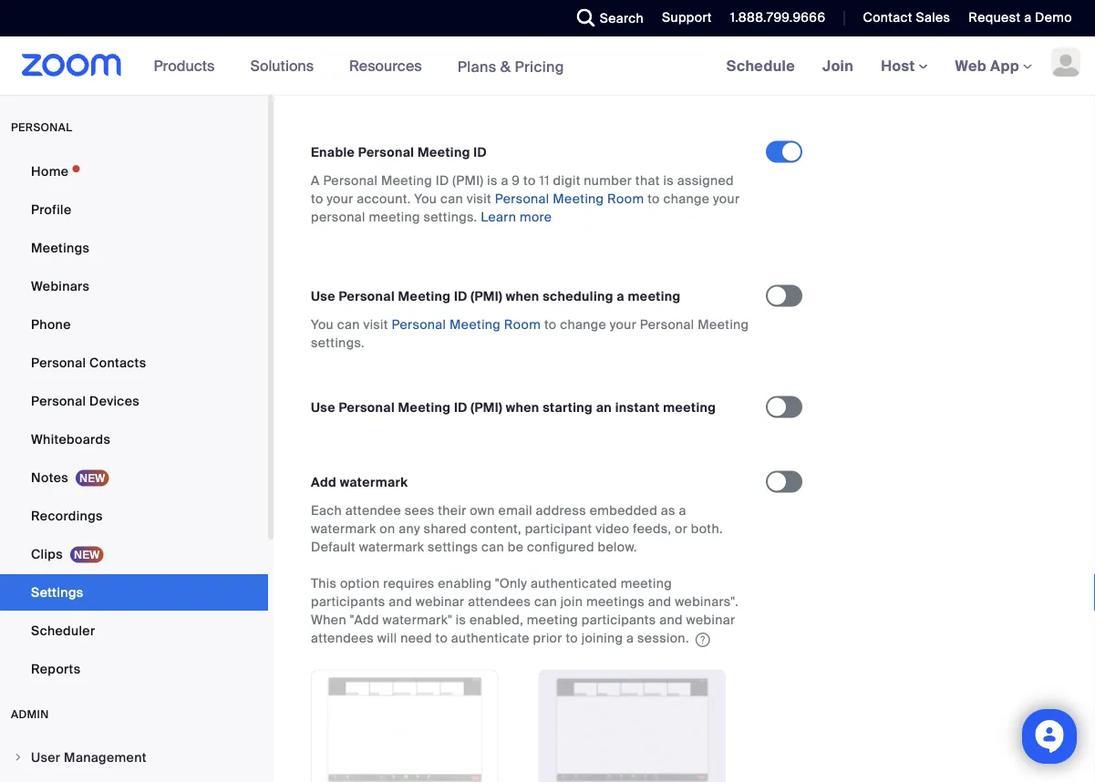 Task type: vqa. For each thing, say whether or not it's contained in the screenshot.
the right microsoft
no



Task type: describe. For each thing, give the bounding box(es) containing it.
plans
[[458, 57, 497, 76]]

id for starting
[[454, 400, 468, 417]]

both.
[[691, 521, 723, 538]]

as
[[661, 503, 676, 520]]

their
[[438, 503, 467, 520]]

2 horizontal spatial is
[[664, 172, 674, 189]]

plans & pricing
[[458, 57, 565, 76]]

request
[[969, 9, 1021, 26]]

phone link
[[0, 307, 268, 343]]

notes
[[31, 469, 68, 486]]

contact
[[863, 9, 913, 26]]

search button
[[564, 0, 649, 36]]

a left demo
[[1025, 9, 1032, 26]]

session.
[[638, 630, 690, 647]]

id for scheduling
[[454, 288, 468, 305]]

contact sales
[[863, 9, 951, 26]]

meeting up meetings
[[621, 576, 672, 593]]

(pmi) for starting
[[471, 400, 503, 417]]

9
[[512, 172, 520, 189]]

(pmi) for scheduling
[[471, 288, 503, 305]]

during,
[[472, 47, 516, 63]]

enable personal meeting id
[[311, 144, 487, 161]]

to change your personal meeting settings.
[[311, 191, 740, 226]]

you can visit personal meeting room for to change your personal meeting settings.
[[414, 191, 645, 208]]

meeting up prior
[[527, 612, 579, 629]]

meetings link
[[0, 230, 268, 266]]

when
[[311, 612, 347, 629]]

clips
[[31, 546, 63, 563]]

your for to change your personal meeting settings.
[[610, 317, 637, 334]]

0 horizontal spatial attendees
[[311, 630, 374, 647]]

banner containing products
[[0, 36, 1096, 96]]

that
[[636, 172, 660, 189]]

watermark"
[[383, 612, 452, 629]]

on
[[380, 521, 396, 538]]

when for starting
[[506, 400, 540, 417]]

meeting inside a personal meeting id (pmi) is a 9 to 11 digit number that is assigned to your account.
[[381, 172, 432, 189]]

room for to change your personal meeting settings.
[[504, 317, 541, 334]]

resources button
[[349, 36, 430, 95]]

management
[[64, 749, 147, 766]]

schedule link
[[713, 36, 809, 95]]

a right scheduling
[[617, 288, 625, 305]]

learn more link
[[481, 209, 552, 226]]

shared
[[424, 521, 467, 538]]

authenticate
[[451, 630, 530, 647]]

profile picture image
[[1052, 47, 1081, 77]]

webinars link
[[0, 268, 268, 305]]

whiteboards link
[[0, 421, 268, 458]]

meetings navigation
[[713, 36, 1096, 96]]

admin
[[11, 708, 49, 722]]

a inside this option requires enabling "only authenticated meeting participants and webinar attendees can join meetings and webinars". when "add watermark" is enabled, meeting participants and webinar attendees will need to authenticate prior to joining a session.
[[627, 630, 634, 647]]

video
[[596, 521, 630, 538]]

learn more
[[481, 209, 552, 226]]

join
[[561, 594, 583, 611]]

content,
[[470, 521, 522, 538]]

scheduler link
[[0, 613, 268, 650]]

"add
[[350, 612, 379, 629]]

personal contacts
[[31, 354, 146, 371]]

devices
[[89, 393, 140, 410]]

webinars
[[31, 278, 90, 295]]

personal
[[11, 120, 73, 135]]

for
[[311, 65, 328, 82]]

participant
[[525, 521, 593, 538]]

continue
[[367, 47, 422, 63]]

a inside a personal meeting id (pmi) is a 9 to 11 digit number that is assigned to your account.
[[501, 172, 509, 189]]

support
[[662, 9, 712, 26]]

can inside each attendee sees their own email address embedded as a watermark on any shared content, participant video feeds, or both. default watermark settings can be configured below.
[[482, 539, 504, 556]]

web app
[[956, 56, 1020, 75]]

option
[[340, 576, 380, 593]]

clips link
[[0, 536, 268, 573]]

solutions
[[250, 56, 314, 75]]

to down the a
[[311, 191, 323, 208]]

personal down use personal meeting id (pmi) when scheduling a meeting
[[392, 317, 446, 334]]

host button
[[881, 56, 928, 75]]

profile link
[[0, 192, 268, 228]]

the
[[578, 47, 599, 63]]

settings. for to change your personal meeting settings.
[[424, 209, 478, 226]]

chat
[[489, 18, 518, 35]]

default
[[311, 539, 356, 556]]

0 vertical spatial webinar
[[416, 594, 465, 611]]

scheduling
[[543, 288, 614, 305]]

meeting inside to change your personal meeting settings.
[[698, 317, 749, 334]]

before,
[[425, 47, 469, 63]]

will inside this option requires enabling "only authenticated meeting participants and webinar attendees can join meetings and webinars". when "add watermark" is enabled, meeting participants and webinar attendees will need to authenticate prior to joining a session.
[[377, 630, 397, 647]]

solutions button
[[250, 36, 322, 95]]

enabling
[[438, 576, 492, 593]]

to right 9
[[524, 172, 536, 189]]

personal up "whiteboards"
[[31, 393, 86, 410]]

1 horizontal spatial attendees
[[468, 594, 531, 611]]

change for to change your personal meeting settings.
[[560, 317, 607, 334]]

home
[[31, 163, 69, 180]]

recordings link
[[0, 498, 268, 535]]

team
[[671, 47, 705, 63]]

and inside chat will continue before, during, and after the meeting in team chat for signed in users.
[[519, 47, 543, 63]]

webinars".
[[675, 594, 739, 611]]

personal up the learn more
[[495, 191, 550, 208]]

add
[[311, 474, 337, 491]]

embedded
[[590, 503, 658, 520]]

personal down 'phone'
[[31, 354, 86, 371]]

personal up account.
[[358, 144, 415, 161]]

starting
[[543, 400, 593, 417]]

authenticated
[[531, 576, 618, 593]]

configured
[[527, 539, 595, 556]]

users.
[[392, 65, 430, 82]]

host
[[881, 56, 919, 75]]

personal inside to change your personal meeting settings.
[[640, 317, 695, 334]]

application containing each attendee sees their own email address embedded as a watermark on any shared content, participant video feeds, or both. default watermark settings can be configured below.
[[311, 502, 750, 648]]

each attendee sees their own email address embedded as a watermark on any shared content, participant video feeds, or both. default watermark settings can be configured below.
[[311, 503, 723, 556]]

to right need
[[436, 630, 448, 647]]

joining
[[582, 630, 623, 647]]

room for to change your personal meeting settings.
[[608, 191, 645, 208]]

zoom logo image
[[22, 54, 122, 77]]

personal meeting room link for to change your personal meeting settings.
[[392, 317, 541, 334]]

request a demo
[[969, 9, 1073, 26]]

is inside this option requires enabling "only authenticated meeting participants and webinar attendees can join meetings and webinars". when "add watermark" is enabled, meeting participants and webinar attendees will need to authenticate prior to joining a session.
[[456, 612, 466, 629]]

personal menu menu
[[0, 153, 268, 690]]

id for a
[[436, 172, 449, 189]]

chat will continue before, during, and after the meeting in team chat for signed in users.
[[311, 47, 738, 82]]

web app button
[[956, 56, 1033, 75]]

meeting inside to change your personal meeting settings.
[[369, 209, 420, 226]]



Task type: locate. For each thing, give the bounding box(es) containing it.
will left need
[[377, 630, 397, 647]]

1 vertical spatial watermark
[[311, 521, 376, 538]]

in down continue
[[377, 65, 388, 82]]

chat up for
[[311, 47, 341, 63]]

0 horizontal spatial visit
[[363, 317, 388, 334]]

2 use from the top
[[311, 400, 336, 417]]

be
[[508, 539, 524, 556]]

your down "assigned"
[[713, 191, 740, 208]]

room down the number
[[608, 191, 645, 208]]

0 horizontal spatial you
[[311, 317, 334, 334]]

0 horizontal spatial participants
[[311, 594, 386, 611]]

1 horizontal spatial will
[[377, 630, 397, 647]]

None radio
[[311, 670, 499, 783]]

1 horizontal spatial room
[[608, 191, 645, 208]]

0 vertical spatial will
[[344, 47, 364, 63]]

enable for personal
[[311, 144, 355, 161]]

settings. for to change your personal meeting settings.
[[311, 335, 365, 352]]

(pmi) left starting
[[471, 400, 503, 417]]

a right joining
[[627, 630, 634, 647]]

product information navigation
[[140, 36, 578, 96]]

personal meeting room link down digit
[[495, 191, 645, 208]]

more
[[520, 209, 552, 226]]

a inside each attendee sees their own email address embedded as a watermark on any shared content, participant video feeds, or both. default watermark settings can be configured below.
[[679, 503, 687, 520]]

support link
[[649, 0, 717, 36], [662, 9, 712, 26]]

application
[[311, 502, 750, 648]]

1 vertical spatial will
[[377, 630, 397, 647]]

personal up the add watermark
[[339, 400, 395, 417]]

use personal meeting id (pmi) when starting an instant meeting
[[311, 400, 716, 417]]

(pmi) up to change your personal meeting settings.
[[471, 288, 503, 305]]

meetings
[[31, 239, 90, 256]]

banner
[[0, 36, 1096, 96]]

sales
[[916, 9, 951, 26]]

webinar down webinars".
[[687, 612, 736, 629]]

1 use from the top
[[311, 288, 336, 305]]

1 when from the top
[[506, 288, 540, 305]]

1 vertical spatial personal meeting room link
[[392, 317, 541, 334]]

change
[[664, 191, 710, 208], [560, 317, 607, 334]]

number
[[584, 172, 632, 189]]

visit for to change your personal meeting settings.
[[363, 317, 388, 334]]

settings. inside to change your personal meeting settings.
[[311, 335, 365, 352]]

you for to change your personal meeting settings.
[[311, 317, 334, 334]]

enable up "product information" navigation on the top of the page
[[311, 18, 355, 35]]

requires
[[383, 576, 435, 593]]

you for to change your personal meeting settings.
[[414, 191, 437, 208]]

use down personal on the top of the page
[[311, 288, 336, 305]]

personal meeting room link down use personal meeting id (pmi) when scheduling a meeting
[[392, 317, 541, 334]]

(pmi) up learn
[[453, 172, 484, 189]]

1 vertical spatial you can visit personal meeting room
[[311, 317, 541, 334]]

when up to change your personal meeting settings.
[[506, 288, 540, 305]]

attendees up enabled,
[[468, 594, 531, 611]]

instant
[[616, 400, 660, 417]]

participants down meetings
[[582, 612, 656, 629]]

home link
[[0, 153, 268, 190]]

1 vertical spatial settings.
[[311, 335, 365, 352]]

watermark up attendee
[[340, 474, 408, 491]]

0 vertical spatial settings.
[[424, 209, 478, 226]]

web
[[956, 56, 987, 75]]

visit for to change your personal meeting settings.
[[467, 191, 492, 208]]

(pmi) inside a personal meeting id (pmi) is a 9 to 11 digit number that is assigned to your account.
[[453, 172, 484, 189]]

your for to change your personal meeting settings.
[[713, 191, 740, 208]]

1 vertical spatial when
[[506, 400, 540, 417]]

meeting down search at the top of the page
[[602, 47, 653, 63]]

user management
[[31, 749, 147, 766]]

personal up instant
[[640, 317, 695, 334]]

user management menu item
[[0, 741, 268, 775]]

0 horizontal spatial settings.
[[311, 335, 365, 352]]

0 vertical spatial (pmi)
[[453, 172, 484, 189]]

use personal meeting id (pmi) when scheduling a meeting
[[311, 288, 681, 305]]

your up personal on the top of the page
[[327, 191, 354, 208]]

"only
[[495, 576, 528, 593]]

meeting right scheduling
[[628, 288, 681, 305]]

0 vertical spatial watermark
[[340, 474, 408, 491]]

to inside to change your personal meeting settings.
[[648, 191, 660, 208]]

personal
[[311, 209, 366, 226]]

you can visit personal meeting room up more
[[414, 191, 645, 208]]

0 horizontal spatial is
[[456, 612, 466, 629]]

watermark up default
[[311, 521, 376, 538]]

webinar up watermark"
[[416, 594, 465, 611]]

is left 9
[[487, 172, 498, 189]]

meetings
[[587, 594, 645, 611]]

pricing
[[515, 57, 565, 76]]

0 vertical spatial in
[[657, 47, 668, 63]]

enable up the a
[[311, 144, 355, 161]]

1 vertical spatial attendees
[[311, 630, 374, 647]]

change inside to change your personal meeting settings.
[[560, 317, 607, 334]]

(pmi) for a
[[453, 172, 484, 189]]

0 vertical spatial room
[[608, 191, 645, 208]]

1 horizontal spatial webinar
[[687, 612, 736, 629]]

a right as
[[679, 503, 687, 520]]

your inside to change your personal meeting settings.
[[713, 191, 740, 208]]

attendees down when
[[311, 630, 374, 647]]

1 vertical spatial webinar
[[687, 612, 736, 629]]

11
[[540, 172, 550, 189]]

1 horizontal spatial is
[[487, 172, 498, 189]]

watermark down "on"
[[359, 539, 425, 556]]

whiteboards
[[31, 431, 111, 448]]

search
[[600, 10, 644, 26]]

room down use personal meeting id (pmi) when scheduling a meeting
[[504, 317, 541, 334]]

&
[[501, 57, 511, 76]]

a personal meeting id (pmi) is a 9 to 11 digit number that is assigned to your account.
[[311, 172, 734, 208]]

in left team
[[657, 47, 668, 63]]

is up authenticate
[[456, 612, 466, 629]]

personal inside a personal meeting id (pmi) is a 9 to 11 digit number that is assigned to your account.
[[323, 172, 378, 189]]

app
[[991, 56, 1020, 75]]

1 vertical spatial use
[[311, 400, 336, 417]]

id inside a personal meeting id (pmi) is a 9 to 11 digit number that is assigned to your account.
[[436, 172, 449, 189]]

0 horizontal spatial in
[[377, 65, 388, 82]]

participants down 'option'
[[311, 594, 386, 611]]

your down scheduling
[[610, 317, 637, 334]]

use
[[311, 288, 336, 305], [311, 400, 336, 417]]

to down scheduling
[[545, 317, 557, 334]]

0 vertical spatial when
[[506, 288, 540, 305]]

this option requires enabling "only authenticated meeting participants and webinar attendees can join meetings and webinars". when "add watermark" is enabled, meeting participants and webinar attendees will need to authenticate prior to joining a session.
[[311, 576, 739, 647]]

1 vertical spatial change
[[560, 317, 607, 334]]

settings. inside to change your personal meeting settings.
[[424, 209, 478, 226]]

1 vertical spatial room
[[504, 317, 541, 334]]

None radio
[[539, 670, 726, 783]]

0 horizontal spatial your
[[327, 191, 354, 208]]

attendee
[[346, 503, 401, 520]]

prior
[[533, 630, 563, 647]]

to right prior
[[566, 630, 578, 647]]

1.888.799.9666
[[731, 9, 826, 26]]

use up add
[[311, 400, 336, 417]]

attendees
[[468, 594, 531, 611], [311, 630, 374, 647]]

an
[[596, 400, 612, 417]]

user
[[31, 749, 61, 766]]

settings
[[428, 539, 478, 556]]

0 horizontal spatial change
[[560, 317, 607, 334]]

own
[[470, 503, 495, 520]]

personal meeting room link for to change your personal meeting settings.
[[495, 191, 645, 208]]

when left starting
[[506, 400, 540, 417]]

in
[[657, 47, 668, 63], [377, 65, 388, 82]]

products button
[[154, 36, 223, 95]]

is right that
[[664, 172, 674, 189]]

add watermark
[[311, 474, 408, 491]]

0 horizontal spatial webinar
[[416, 594, 465, 611]]

sees
[[405, 503, 435, 520]]

enable continuous meeting chat
[[311, 18, 518, 35]]

can inside this option requires enabling "only authenticated meeting participants and webinar attendees can join meetings and webinars". when "add watermark" is enabled, meeting participants and webinar attendees will need to authenticate prior to joining a session.
[[535, 594, 557, 611]]

join link
[[809, 36, 868, 95]]

0 vertical spatial you
[[414, 191, 437, 208]]

reports link
[[0, 651, 268, 688]]

this
[[311, 576, 337, 593]]

you
[[414, 191, 437, 208], [311, 317, 334, 334]]

1 vertical spatial participants
[[582, 612, 656, 629]]

0 vertical spatial enable
[[311, 18, 355, 35]]

1 vertical spatial (pmi)
[[471, 288, 503, 305]]

personal down personal on the top of the page
[[339, 288, 395, 305]]

2 vertical spatial watermark
[[359, 539, 425, 556]]

1 vertical spatial visit
[[363, 317, 388, 334]]

right image
[[13, 753, 24, 764]]

change inside to change your personal meeting settings.
[[664, 191, 710, 208]]

0 vertical spatial change
[[664, 191, 710, 208]]

1 horizontal spatial settings.
[[424, 209, 478, 226]]

demo
[[1036, 9, 1073, 26]]

1.888.799.9666 button
[[717, 0, 831, 36], [731, 9, 826, 26]]

to inside to change your personal meeting settings.
[[545, 317, 557, 334]]

1 horizontal spatial your
[[610, 317, 637, 334]]

0 vertical spatial visit
[[467, 191, 492, 208]]

meeting down account.
[[369, 209, 420, 226]]

visit
[[467, 191, 492, 208], [363, 317, 388, 334]]

2 vertical spatial (pmi)
[[471, 400, 503, 417]]

signed
[[331, 65, 374, 82]]

2 horizontal spatial your
[[713, 191, 740, 208]]

1 chat from the left
[[311, 47, 341, 63]]

products
[[154, 56, 215, 75]]

change down scheduling
[[560, 317, 607, 334]]

you can visit personal meeting room for to change your personal meeting settings.
[[311, 317, 541, 334]]

0 vertical spatial participants
[[311, 594, 386, 611]]

profile
[[31, 201, 72, 218]]

webinar
[[416, 594, 465, 611], [687, 612, 736, 629]]

use for use personal meeting id (pmi) when scheduling a meeting
[[311, 288, 336, 305]]

when for scheduling
[[506, 288, 540, 305]]

feeds,
[[633, 521, 672, 538]]

1 horizontal spatial visit
[[467, 191, 492, 208]]

assigned
[[678, 172, 734, 189]]

1 horizontal spatial change
[[664, 191, 710, 208]]

can
[[441, 191, 463, 208], [337, 317, 360, 334], [482, 539, 504, 556], [535, 594, 557, 611]]

1 horizontal spatial participants
[[582, 612, 656, 629]]

enabled,
[[470, 612, 524, 629]]

learn more about add watermark image
[[694, 633, 712, 646]]

0 vertical spatial attendees
[[468, 594, 531, 611]]

1 horizontal spatial in
[[657, 47, 668, 63]]

1 vertical spatial you
[[311, 317, 334, 334]]

participants
[[311, 594, 386, 611], [582, 612, 656, 629]]

each
[[311, 503, 342, 520]]

enable for will
[[311, 18, 355, 35]]

2 chat from the left
[[709, 47, 738, 63]]

1 vertical spatial in
[[377, 65, 388, 82]]

0 horizontal spatial room
[[504, 317, 541, 334]]

need
[[401, 630, 432, 647]]

use for use personal meeting id (pmi) when starting an instant meeting
[[311, 400, 336, 417]]

will inside chat will continue before, during, and after the meeting in team chat for signed in users.
[[344, 47, 364, 63]]

(pmi)
[[453, 172, 484, 189], [471, 288, 503, 305], [471, 400, 503, 417]]

your inside to change your personal meeting settings.
[[610, 317, 637, 334]]

settings
[[31, 584, 83, 601]]

personal right the a
[[323, 172, 378, 189]]

0 vertical spatial personal meeting room link
[[495, 191, 645, 208]]

meeting inside chat will continue before, during, and after the meeting in team chat for signed in users.
[[602, 47, 653, 63]]

1 enable from the top
[[311, 18, 355, 35]]

is
[[487, 172, 498, 189], [664, 172, 674, 189], [456, 612, 466, 629]]

to change your personal meeting settings.
[[311, 317, 749, 352]]

change down "assigned"
[[664, 191, 710, 208]]

personal devices
[[31, 393, 140, 410]]

you can visit personal meeting room down use personal meeting id (pmi) when scheduling a meeting
[[311, 317, 541, 334]]

resources
[[349, 56, 422, 75]]

will up signed
[[344, 47, 364, 63]]

1 horizontal spatial chat
[[709, 47, 738, 63]]

0 vertical spatial you can visit personal meeting room
[[414, 191, 645, 208]]

settings link
[[0, 575, 268, 611]]

phone
[[31, 316, 71, 333]]

1 vertical spatial enable
[[311, 144, 355, 161]]

your inside a personal meeting id (pmi) is a 9 to 11 digit number that is assigned to your account.
[[327, 191, 354, 208]]

2 enable from the top
[[311, 144, 355, 161]]

id
[[474, 144, 487, 161], [436, 172, 449, 189], [454, 288, 468, 305], [454, 400, 468, 417]]

chat right team
[[709, 47, 738, 63]]

continuous
[[358, 18, 430, 35]]

recordings
[[31, 508, 103, 525]]

to down that
[[648, 191, 660, 208]]

0 horizontal spatial will
[[344, 47, 364, 63]]

1 horizontal spatial you
[[414, 191, 437, 208]]

join
[[823, 56, 854, 75]]

2 when from the top
[[506, 400, 540, 417]]

0 horizontal spatial chat
[[311, 47, 341, 63]]

digit
[[553, 172, 581, 189]]

personal devices link
[[0, 383, 268, 420]]

to
[[524, 172, 536, 189], [311, 191, 323, 208], [648, 191, 660, 208], [545, 317, 557, 334], [436, 630, 448, 647], [566, 630, 578, 647]]

meeting up before,
[[433, 18, 486, 35]]

change for to change your personal meeting settings.
[[664, 191, 710, 208]]

a left 9
[[501, 172, 509, 189]]

0 vertical spatial use
[[311, 288, 336, 305]]

meeting right instant
[[663, 400, 716, 417]]



